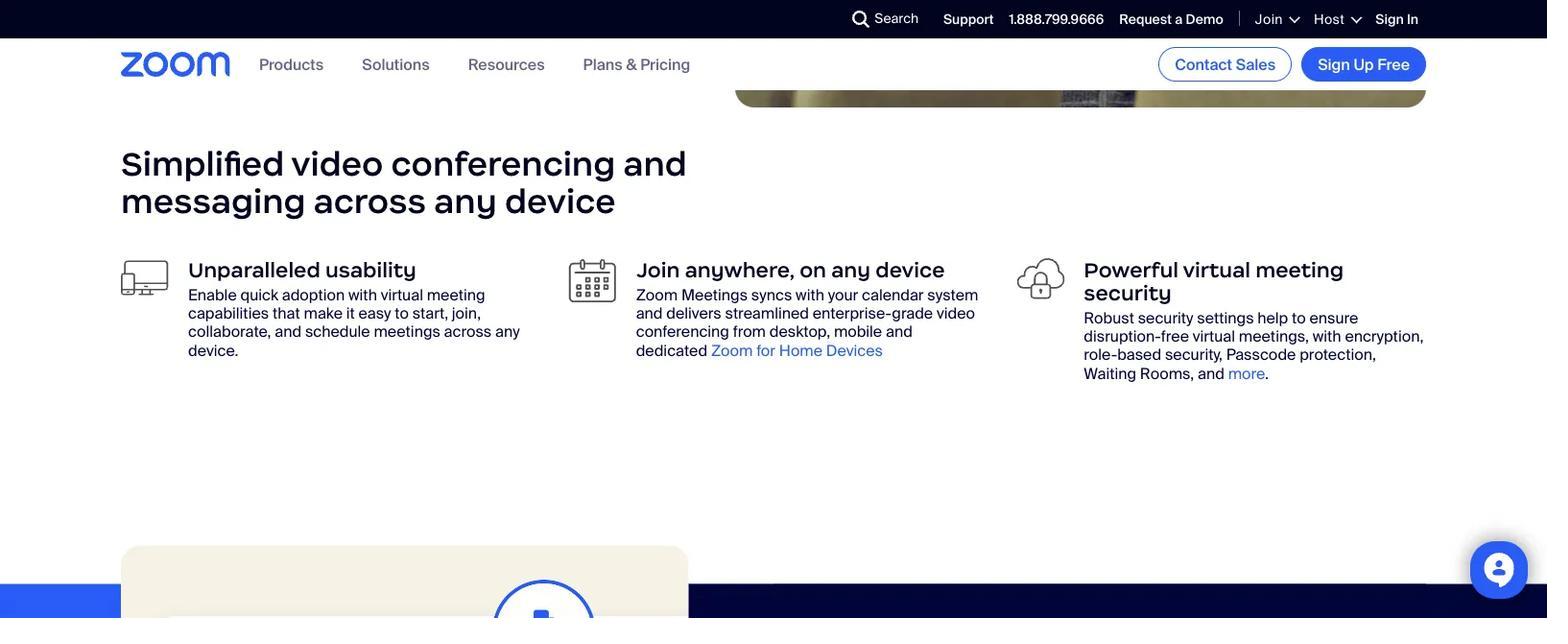 Task type: locate. For each thing, give the bounding box(es) containing it.
unparalleled
[[188, 257, 320, 282]]

mobile
[[834, 322, 882, 342]]

0 horizontal spatial join
[[636, 257, 680, 282]]

simplified video conferencing and messaging across any device
[[121, 143, 687, 222]]

join up delivers
[[636, 257, 680, 282]]

0 vertical spatial conferencing
[[391, 143, 615, 185]]

zoom up dedicated at the bottom of the page
[[636, 285, 678, 305]]

across right meetings
[[444, 322, 492, 342]]

1 vertical spatial meeting
[[427, 285, 485, 305]]

0 horizontal spatial conferencing
[[391, 143, 615, 185]]

settings
[[1197, 308, 1254, 328]]

that
[[273, 303, 300, 323]]

security up robust
[[1084, 280, 1172, 305]]

search image
[[852, 11, 870, 28], [852, 11, 870, 28]]

1 horizontal spatial zoom
[[711, 340, 753, 360]]

zoom for home devices link
[[711, 340, 883, 360]]

to right help
[[1292, 308, 1306, 328]]

with down usability at the top
[[348, 285, 377, 305]]

0 vertical spatial join
[[1255, 11, 1283, 28]]

0 vertical spatial zoom
[[636, 285, 678, 305]]

1 vertical spatial zoom
[[711, 340, 753, 360]]

1 horizontal spatial sign
[[1376, 11, 1404, 28]]

virtual up meetings
[[381, 285, 423, 305]]

zoom left for
[[711, 340, 753, 360]]

join button
[[1255, 11, 1298, 28]]

1 vertical spatial any
[[831, 257, 871, 282]]

conferencing
[[391, 143, 615, 185], [636, 322, 729, 342]]

search
[[875, 10, 919, 27]]

1 horizontal spatial video
[[937, 303, 975, 323]]

to right the easy
[[395, 303, 409, 323]]

2 vertical spatial any
[[495, 322, 520, 342]]

plans & pricing
[[583, 54, 690, 74]]

0 vertical spatial sign
[[1376, 11, 1404, 28]]

video inside simplified video conferencing and messaging across any device
[[291, 143, 383, 185]]

for
[[756, 340, 775, 360]]

0 horizontal spatial video
[[291, 143, 383, 185]]

collaborate,
[[188, 322, 271, 342]]

free
[[1377, 54, 1410, 74]]

simplified
[[121, 143, 284, 185]]

1 horizontal spatial with
[[796, 285, 824, 305]]

capabilities
[[188, 303, 269, 323]]

support link
[[943, 11, 994, 28]]

2 vertical spatial virtual
[[1193, 326, 1235, 346]]

video
[[291, 143, 383, 185], [937, 303, 975, 323]]

ensure
[[1310, 308, 1358, 328]]

messaging
[[121, 180, 306, 222]]

1 horizontal spatial device
[[876, 257, 945, 282]]

more .
[[1228, 363, 1269, 383]]

sign left in
[[1376, 11, 1404, 28]]

cloud security image
[[1017, 258, 1065, 299]]

dedicated
[[636, 340, 707, 360]]

resources
[[468, 54, 545, 74]]

unparalleled usability enable quick adoption with virtual meeting capabilities that make it easy to start, join, collaborate, and schedule meetings across any device.
[[188, 257, 520, 360]]

with inside "unparalleled usability enable quick adoption with virtual meeting capabilities that make it easy to start, join, collaborate, and schedule meetings across any device."
[[348, 285, 377, 305]]

contact
[[1175, 54, 1232, 74]]

meeting inside "powerful virtual meeting security"
[[1256, 257, 1344, 282]]

0 vertical spatial virtual
[[1183, 257, 1251, 282]]

0 horizontal spatial device
[[505, 180, 616, 222]]

streamlined
[[725, 303, 809, 323]]

delivers
[[666, 303, 721, 323]]

across
[[314, 180, 426, 222], [444, 322, 492, 342]]

join,
[[452, 303, 481, 323]]

1 horizontal spatial across
[[444, 322, 492, 342]]

virtual right free
[[1193, 326, 1235, 346]]

1 vertical spatial across
[[444, 322, 492, 342]]

across up usability at the top
[[314, 180, 426, 222]]

join anywhere, on any device
[[636, 257, 945, 282]]

passcode
[[1226, 345, 1296, 365]]

0 horizontal spatial to
[[395, 303, 409, 323]]

meeting
[[1256, 257, 1344, 282], [427, 285, 485, 305]]

0 horizontal spatial zoom
[[636, 285, 678, 305]]

with down the on
[[796, 285, 824, 305]]

system
[[927, 285, 978, 305]]

0 vertical spatial video
[[291, 143, 383, 185]]

sales
[[1236, 54, 1276, 74]]

conferencing inside zoom meetings syncs with your calendar system and delivers streamlined enterprise-grade video conferencing from desktop, mobile and dedicated
[[636, 322, 729, 342]]

sign
[[1376, 11, 1404, 28], [1318, 54, 1350, 74]]

request a demo link
[[1119, 11, 1224, 28]]

1 horizontal spatial join
[[1255, 11, 1283, 28]]

join
[[1255, 11, 1283, 28], [636, 257, 680, 282]]

video inside zoom meetings syncs with your calendar system and delivers streamlined enterprise-grade video conferencing from desktop, mobile and dedicated
[[937, 303, 975, 323]]

zoom
[[636, 285, 678, 305], [711, 340, 753, 360]]

1 vertical spatial sign
[[1318, 54, 1350, 74]]

0 vertical spatial any
[[434, 180, 497, 222]]

with
[[348, 285, 377, 305], [796, 285, 824, 305], [1313, 326, 1341, 346]]

quick
[[240, 285, 278, 305]]

to inside "unparalleled usability enable quick adoption with virtual meeting capabilities that make it easy to start, join, collaborate, and schedule meetings across any device."
[[395, 303, 409, 323]]

1 vertical spatial virtual
[[381, 285, 423, 305]]

1 vertical spatial join
[[636, 257, 680, 282]]

0 horizontal spatial with
[[348, 285, 377, 305]]

0 horizontal spatial across
[[314, 180, 426, 222]]

device up calendar at top right
[[876, 257, 945, 282]]

join for join dropdown button
[[1255, 11, 1283, 28]]

zoom for zoom meetings syncs with your calendar system and delivers streamlined enterprise-grade video conferencing from desktop, mobile and dedicated
[[636, 285, 678, 305]]

security
[[1084, 280, 1172, 305], [1138, 308, 1193, 328]]

contact sales
[[1175, 54, 1276, 74]]

.
[[1265, 363, 1269, 383]]

desktop,
[[770, 322, 830, 342]]

with inside zoom meetings syncs with your calendar system and delivers streamlined enterprise-grade video conferencing from desktop, mobile and dedicated
[[796, 285, 824, 305]]

to
[[395, 303, 409, 323], [1292, 308, 1306, 328]]

0 vertical spatial device
[[505, 180, 616, 222]]

meetings
[[374, 322, 440, 342]]

more
[[1228, 363, 1265, 383]]

meeting up meetings
[[427, 285, 485, 305]]

0 horizontal spatial meeting
[[427, 285, 485, 305]]

device up calendar icon
[[505, 180, 616, 222]]

0 horizontal spatial sign
[[1318, 54, 1350, 74]]

any
[[434, 180, 497, 222], [831, 257, 871, 282], [495, 322, 520, 342]]

0 vertical spatial meeting
[[1256, 257, 1344, 282]]

calendar icon image
[[569, 258, 617, 303]]

0 vertical spatial across
[[314, 180, 426, 222]]

1 vertical spatial video
[[937, 303, 975, 323]]

with inside robust security settings help to ensure disruption-free virtual meetings, with encryption, role-based security, passcode protection, waiting rooms, and
[[1313, 326, 1341, 346]]

disruption-
[[1084, 326, 1161, 346]]

security inside robust security settings help to ensure disruption-free virtual meetings, with encryption, role-based security, passcode protection, waiting rooms, and
[[1138, 308, 1193, 328]]

security up based
[[1138, 308, 1193, 328]]

meeting up help
[[1256, 257, 1344, 282]]

1 horizontal spatial meeting
[[1256, 257, 1344, 282]]

waiting
[[1084, 363, 1136, 383]]

virtual
[[1183, 257, 1251, 282], [381, 285, 423, 305], [1193, 326, 1235, 346]]

security,
[[1165, 345, 1223, 365]]

1 horizontal spatial to
[[1292, 308, 1306, 328]]

1 horizontal spatial conferencing
[[636, 322, 729, 342]]

zoom inside zoom meetings syncs with your calendar system and delivers streamlined enterprise-grade video conferencing from desktop, mobile and dedicated
[[636, 285, 678, 305]]

1 vertical spatial security
[[1138, 308, 1193, 328]]

security inside "powerful virtual meeting security"
[[1084, 280, 1172, 305]]

and
[[623, 143, 687, 185], [636, 303, 663, 323], [275, 322, 301, 342], [886, 322, 913, 342], [1198, 363, 1225, 383]]

1.888.799.9666 link
[[1009, 11, 1104, 28]]

rooms,
[[1140, 363, 1194, 383]]

device
[[505, 180, 616, 222], [876, 257, 945, 282]]

grade
[[892, 303, 933, 323]]

sign left up
[[1318, 54, 1350, 74]]

join up sales
[[1255, 11, 1283, 28]]

pricing
[[640, 54, 690, 74]]

virtual up settings
[[1183, 257, 1251, 282]]

plans
[[583, 54, 623, 74]]

and inside simplified video conferencing and messaging across any device
[[623, 143, 687, 185]]

products
[[259, 54, 324, 74]]

zoom logo image
[[121, 52, 230, 77]]

1 vertical spatial conferencing
[[636, 322, 729, 342]]

sign for sign in
[[1376, 11, 1404, 28]]

0 vertical spatial security
[[1084, 280, 1172, 305]]

2 horizontal spatial with
[[1313, 326, 1341, 346]]

with right "meetings,"
[[1313, 326, 1341, 346]]



Task type: vqa. For each thing, say whether or not it's contained in the screenshot.
the left "Contact Us" link
no



Task type: describe. For each thing, give the bounding box(es) containing it.
protection,
[[1300, 345, 1376, 365]]

plans & pricing link
[[583, 54, 690, 74]]

sign up free link
[[1302, 47, 1426, 82]]

and inside "unparalleled usability enable quick adoption with virtual meeting capabilities that make it easy to start, join, collaborate, and schedule meetings across any device."
[[275, 322, 301, 342]]

resources button
[[468, 54, 545, 74]]

device.
[[188, 340, 238, 360]]

easy
[[359, 303, 391, 323]]

free
[[1161, 326, 1189, 346]]

zoom for zoom for home devices
[[711, 340, 753, 360]]

devices
[[826, 340, 883, 360]]

calendar
[[862, 285, 924, 305]]

more link
[[1228, 363, 1265, 383]]

robust
[[1084, 308, 1134, 328]]

across inside "unparalleled usability enable quick adoption with virtual meeting capabilities that make it easy to start, join, collaborate, and schedule meetings across any device."
[[444, 322, 492, 342]]

zoom for home devices
[[711, 340, 883, 360]]

1 vertical spatial device
[[876, 257, 945, 282]]

&
[[626, 54, 637, 74]]

help
[[1258, 308, 1288, 328]]

your
[[828, 285, 858, 305]]

contact sales link
[[1159, 47, 1292, 82]]

desktop and mobile image
[[121, 258, 169, 297]]

role-
[[1084, 345, 1117, 365]]

demo
[[1186, 11, 1224, 28]]

sign up free
[[1318, 54, 1410, 74]]

syncs
[[751, 285, 792, 305]]

sign in link
[[1376, 11, 1419, 28]]

solutions button
[[362, 54, 430, 74]]

meeting inside "unparalleled usability enable quick adoption with virtual meeting capabilities that make it easy to start, join, collaborate, and schedule meetings across any device."
[[427, 285, 485, 305]]

powerful
[[1084, 257, 1179, 282]]

virtual inside "unparalleled usability enable quick adoption with virtual meeting capabilities that make it easy to start, join, collaborate, and schedule meetings across any device."
[[381, 285, 423, 305]]

enterprise-
[[813, 303, 892, 323]]

solutions
[[362, 54, 430, 74]]

and inside robust security settings help to ensure disruption-free virtual meetings, with encryption, role-based security, passcode protection, waiting rooms, and
[[1198, 363, 1225, 383]]

meetings
[[681, 285, 748, 305]]

1.888.799.9666
[[1009, 11, 1104, 28]]

encryption,
[[1345, 326, 1424, 346]]

products button
[[259, 54, 324, 74]]

make
[[304, 303, 343, 323]]

meetings,
[[1239, 326, 1309, 346]]

host
[[1314, 11, 1345, 28]]

in
[[1407, 11, 1419, 28]]

schedule
[[305, 322, 370, 342]]

request a demo
[[1119, 11, 1224, 28]]

enable
[[188, 285, 237, 305]]

device inside simplified video conferencing and messaging across any device
[[505, 180, 616, 222]]

virtual inside "powerful virtual meeting security"
[[1183, 257, 1251, 282]]

sign for sign up free
[[1318, 54, 1350, 74]]

virtual inside robust security settings help to ensure disruption-free virtual meetings, with encryption, role-based security, passcode protection, waiting rooms, and
[[1193, 326, 1235, 346]]

usability
[[325, 257, 416, 282]]

sign in
[[1376, 11, 1419, 28]]

join for join anywhere, on any device
[[636, 257, 680, 282]]

a
[[1175, 11, 1183, 28]]

home
[[779, 340, 823, 360]]

powerful virtual meeting security
[[1084, 257, 1344, 305]]

on
[[800, 257, 826, 282]]

any inside simplified video conferencing and messaging across any device
[[434, 180, 497, 222]]

across inside simplified video conferencing and messaging across any device
[[314, 180, 426, 222]]

support
[[943, 11, 994, 28]]

request
[[1119, 11, 1172, 28]]

based
[[1117, 345, 1161, 365]]

zoom meetings syncs with your calendar system and delivers streamlined enterprise-grade video conferencing from desktop, mobile and dedicated
[[636, 285, 978, 360]]

conferencing inside simplified video conferencing and messaging across any device
[[391, 143, 615, 185]]

any inside "unparalleled usability enable quick adoption with virtual meeting capabilities that make it easy to start, join, collaborate, and schedule meetings across any device."
[[495, 322, 520, 342]]

from
[[733, 322, 766, 342]]

it
[[346, 303, 355, 323]]

robust security settings help to ensure disruption-free virtual meetings, with encryption, role-based security, passcode protection, waiting rooms, and
[[1084, 308, 1424, 383]]

up
[[1354, 54, 1374, 74]]

adoption
[[282, 285, 345, 305]]

anywhere,
[[685, 257, 795, 282]]

start,
[[412, 303, 448, 323]]

to inside robust security settings help to ensure disruption-free virtual meetings, with encryption, role-based security, passcode protection, waiting rooms, and
[[1292, 308, 1306, 328]]

host button
[[1314, 11, 1360, 28]]



